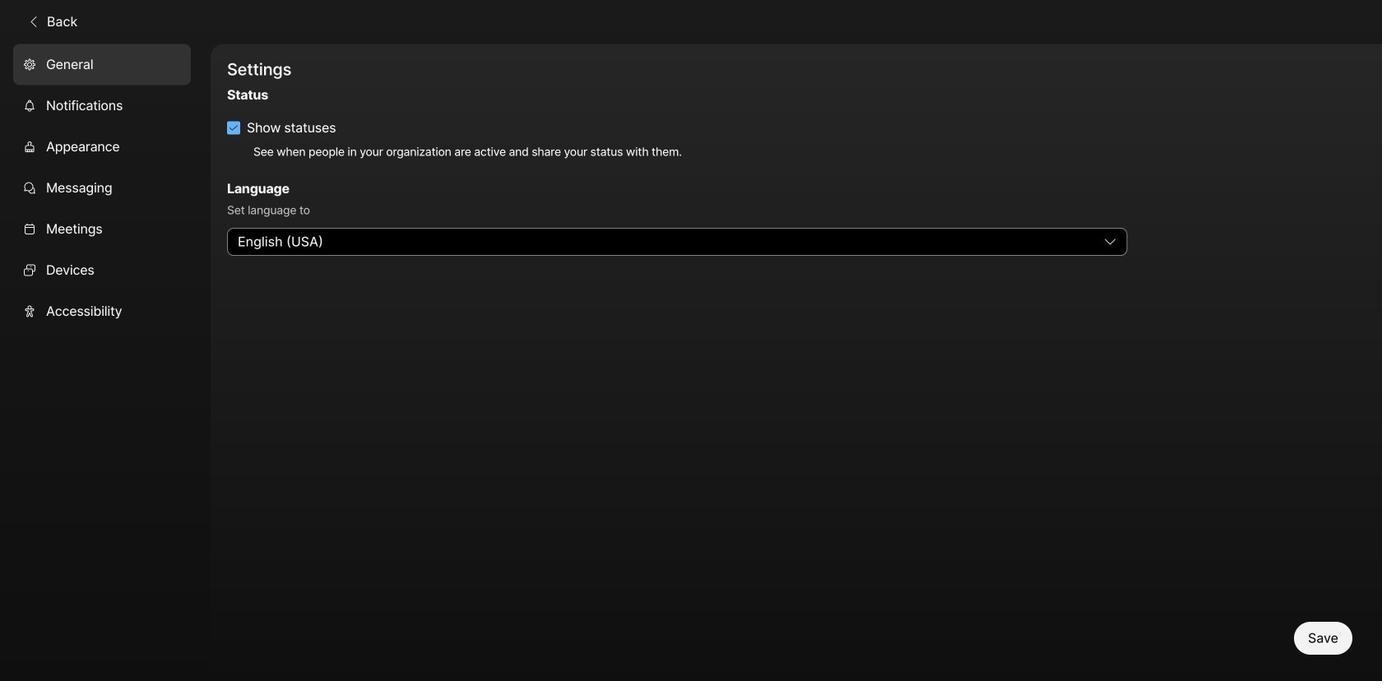 Task type: describe. For each thing, give the bounding box(es) containing it.
meetings tab
[[13, 209, 191, 250]]

devices tab
[[13, 250, 191, 291]]

appearance tab
[[13, 126, 191, 167]]

settings navigation
[[0, 44, 211, 682]]

messaging tab
[[13, 167, 191, 209]]

accessibility tab
[[13, 291, 191, 332]]

notifications tab
[[13, 85, 191, 126]]



Task type: locate. For each thing, give the bounding box(es) containing it.
general tab
[[13, 44, 191, 85]]



Task type: vqa. For each thing, say whether or not it's contained in the screenshot.
Blueberry Hub list item
no



